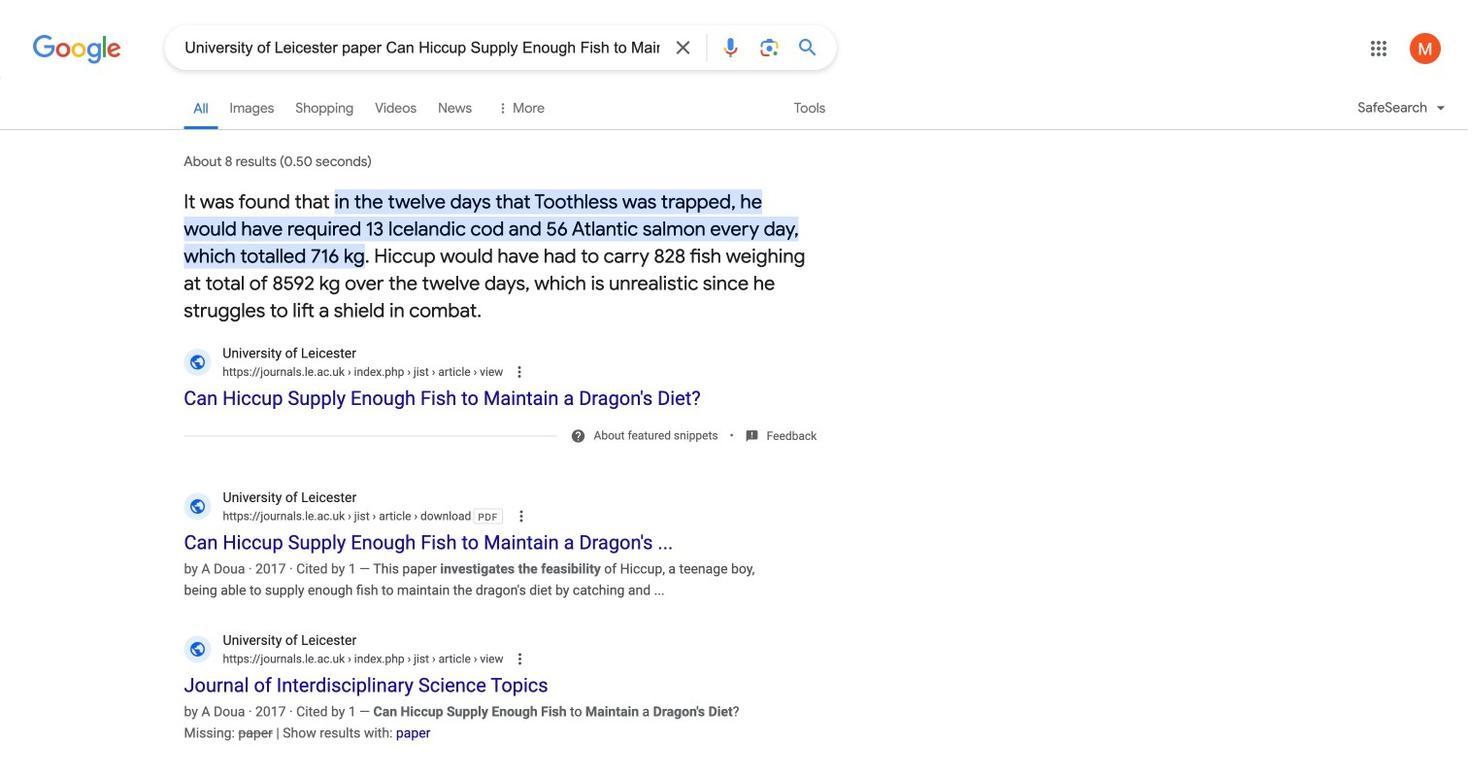 Task type: describe. For each thing, give the bounding box(es) containing it.
search by voice image
[[719, 36, 742, 59]]

google image
[[32, 35, 122, 64]]

search by image image
[[758, 36, 781, 59]]



Task type: vqa. For each thing, say whether or not it's contained in the screenshot.
'search field'
yes



Task type: locate. For each thing, give the bounding box(es) containing it.
None text field
[[223, 650, 503, 668]]

None text field
[[223, 363, 503, 381], [345, 365, 503, 379], [223, 508, 471, 525], [345, 510, 471, 523], [345, 652, 503, 666], [223, 363, 503, 381], [345, 365, 503, 379], [223, 508, 471, 525], [345, 510, 471, 523], [345, 652, 503, 666]]

None search field
[[0, 24, 837, 70]]

navigation
[[0, 85, 1469, 141]]

Search text field
[[185, 37, 660, 61]]



